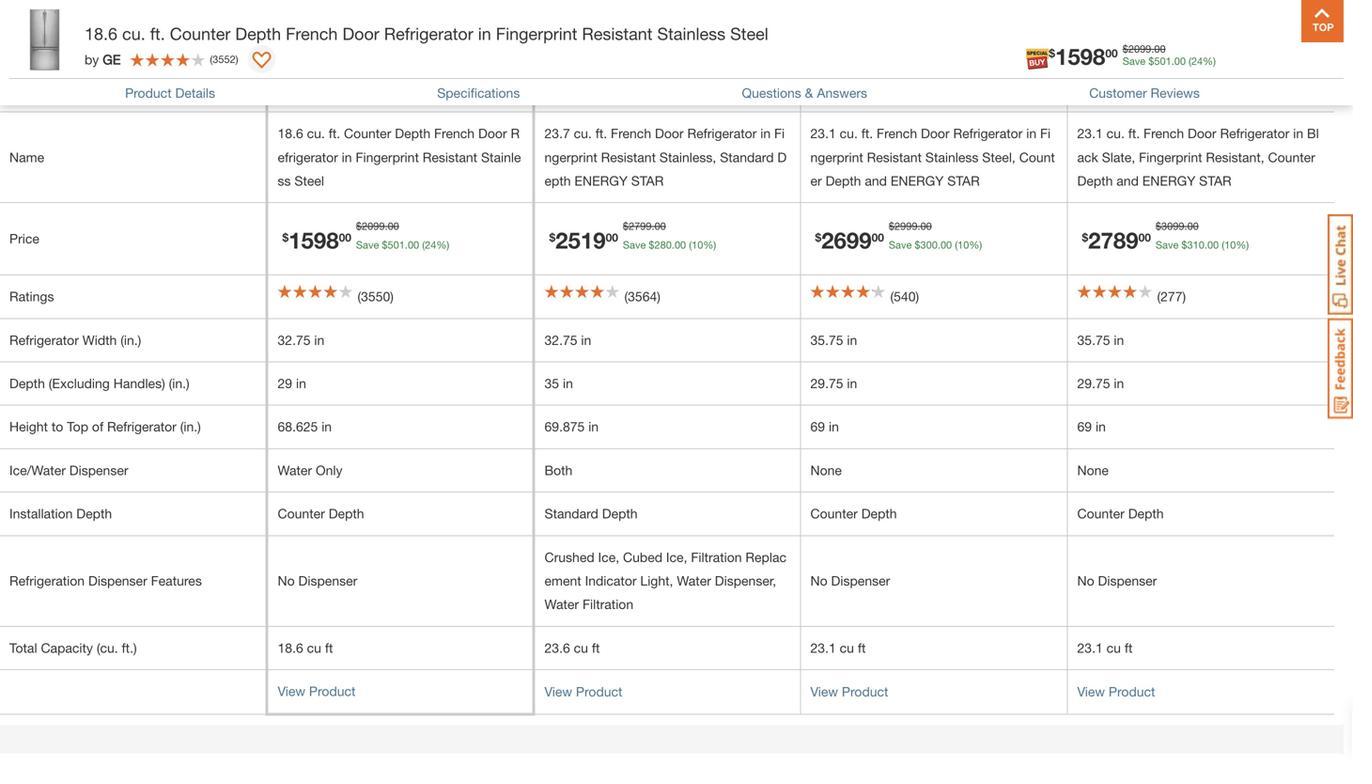 Task type: describe. For each thing, give the bounding box(es) containing it.
( 3552 )
[[210, 53, 238, 65]]

4 view from the left
[[1078, 684, 1106, 699]]

0 vertical spatial filtration
[[691, 549, 742, 565]]

) for ( 3550 )
[[390, 289, 394, 304]]

ft. for 18.6 cu. ft. counter depth french door refrigerator in fingerprint resistant stainless steel
[[150, 24, 165, 44]]

280
[[655, 239, 672, 251]]

68.625 in
[[278, 419, 332, 435]]

capacity
[[41, 640, 93, 656]]

501 inside $ 2099 . 00 save $ 501 . 00 ( 24 %)
[[1155, 55, 1172, 67]]

) for ( 3564 )
[[657, 289, 661, 304]]

features
[[151, 573, 202, 588]]

height to top of refrigerator (in.)
[[9, 419, 201, 435]]

refrigerator down ratings
[[9, 332, 79, 348]]

resistant,
[[1206, 149, 1265, 165]]

energy inside 23.7 cu. ft. french door refrigerator in fi ngerprint resistant stainless, standard d epth energy star
[[575, 173, 628, 188]]

23.1 cu. ft. french door refrigerator in fi ngerprint resistant stainless steel, count er depth and energy star
[[811, 126, 1056, 188]]

2 29.75 from the left
[[1078, 376, 1111, 391]]

501 inside $ 1598 00 $ 2099 . 00 save $ 501 . 00 ( 24 %)
[[388, 239, 405, 251]]

crushed ice, cubed ice, filtration replac ement indicator light, water dispenser, water filtration
[[545, 549, 787, 612]]

refrigerator inside 23.1 cu. ft. french door refrigerator in fi ngerprint resistant stainless steel, count er depth and energy star
[[954, 126, 1023, 141]]

2 69 in from the left
[[1078, 419, 1106, 435]]

1 cu from the left
[[307, 640, 321, 656]]

refrigeration
[[9, 573, 85, 588]]

1 vertical spatial standard
[[545, 506, 599, 521]]

18.6 cu ft
[[278, 640, 333, 656]]

cubed
[[623, 549, 663, 565]]

2 cu from the left
[[574, 640, 588, 656]]

ement
[[545, 573, 582, 588]]

10 for 2699
[[958, 239, 969, 251]]

ft. for 23.1 cu. ft. french door refrigerator in bl ack slate, fingerprint resistant, counter depth and energy star
[[1129, 126, 1140, 141]]

277
[[1161, 289, 1183, 304]]

crushed
[[545, 549, 595, 565]]

handles)
[[113, 376, 165, 391]]

only
[[316, 462, 343, 478]]

2 69 from the left
[[1078, 419, 1092, 435]]

3552
[[213, 53, 236, 65]]

1 view product link from the left
[[278, 683, 356, 699]]

2099 inside $ 2099 . 00 save $ 501 . 00 ( 24 %)
[[1129, 43, 1152, 55]]

ngerprint for 23.7
[[545, 149, 598, 165]]

23.7 cu. ft. french door refrigerator in fingerprint resistant stainless, standard depth energy star image
[[600, 0, 736, 52]]

product details
[[125, 85, 215, 101]]

refrigeration dispenser features
[[9, 573, 202, 588]]

2799
[[629, 220, 652, 232]]

18.6 for 18.6 cu. ft. counter depth french door refrigerator in fingerprint resistant stainless steel
[[85, 24, 118, 44]]

width
[[82, 332, 117, 348]]

door for 23.1 cu. ft. french door refrigerator in bl ack slate, fingerprint resistant, counter depth and energy star
[[1188, 126, 1217, 141]]

69.875 in
[[545, 419, 599, 435]]

to
[[52, 419, 63, 435]]

( 3564 )
[[625, 289, 661, 304]]

live chat image
[[1328, 214, 1354, 315]]

r
[[511, 126, 520, 141]]

1 35.75 in from the left
[[811, 332, 858, 348]]

1 vertical spatial filtration
[[583, 597, 634, 612]]

name
[[9, 149, 44, 165]]

customer
[[1090, 85, 1147, 101]]

1 vertical spatial (in.)
[[169, 376, 190, 391]]

count
[[1020, 149, 1056, 165]]

cu. for 23.1 cu. ft. french door refrigerator in fi ngerprint resistant stainless steel, count er depth and energy star
[[840, 126, 858, 141]]

$ 2099 . 00 save $ 501 . 00 ( 24 %)
[[1123, 43, 1216, 67]]

2 35.75 in from the left
[[1078, 332, 1125, 348]]

save for 1598
[[356, 239, 379, 251]]

2 horizontal spatial ge
[[1078, 82, 1096, 98]]

ack
[[1078, 149, 1099, 165]]

ratings
[[9, 289, 54, 304]]

water only
[[278, 462, 343, 478]]

refrigerator inside 23.1 cu. ft. french door refrigerator in bl ack slate, fingerprint resistant, counter depth and energy star
[[1221, 126, 1290, 141]]

( down $ 2699 00 $ 2999 . 00 save $ 300 . 00 ( 10 %)
[[891, 289, 894, 304]]

refrigerator width (in.)
[[9, 332, 141, 348]]

18.6 cu. ft. counter depth french door refrigerator in fingerprint resistant stainless steel
[[85, 24, 769, 44]]

2699
[[822, 226, 872, 253]]

2 vertical spatial water
[[545, 597, 579, 612]]

18.6 for 18.6 cu ft
[[278, 640, 303, 656]]

2 view from the left
[[545, 684, 573, 699]]

24 inside $ 1598 00 $ 2099 . 00 save $ 501 . 00 ( 24 %)
[[425, 239, 436, 251]]

3 view product link from the left
[[811, 684, 889, 699]]

( 540 )
[[891, 289, 919, 304]]

details
[[175, 85, 215, 101]]

fi for 23.7 cu. ft. french door refrigerator in fi ngerprint resistant stainless, standard d epth energy star
[[775, 126, 785, 141]]

540
[[894, 289, 916, 304]]

installation
[[9, 506, 73, 521]]

energy inside 23.1 cu. ft. french door refrigerator in bl ack slate, fingerprint resistant, counter depth and energy star
[[1143, 173, 1196, 188]]

1 none from the left
[[811, 462, 842, 478]]

french for 23.7 cu. ft. french door refrigerator in fi ngerprint resistant stainless, standard d epth energy star
[[611, 126, 652, 141]]

energy inside 23.1 cu. ft. french door refrigerator in fi ngerprint resistant stainless steel, count er depth and energy star
[[891, 173, 944, 188]]

dispenser,
[[715, 573, 777, 588]]

in inside 23.1 cu. ft. french door refrigerator in bl ack slate, fingerprint resistant, counter depth and energy star
[[1294, 126, 1304, 141]]

2 ft from the left
[[592, 640, 600, 656]]

2 counter depth from the left
[[811, 506, 897, 521]]

fi for 23.1 cu. ft. french door refrigerator in fi ngerprint resistant stainless steel, count er depth and energy star
[[1041, 126, 1051, 141]]

23.6
[[545, 640, 570, 656]]

steel,
[[983, 149, 1016, 165]]

counter inside 23.1 cu. ft. french door refrigerator in bl ack slate, fingerprint resistant, counter depth and energy star
[[1269, 149, 1316, 165]]

resistant inside 23.1 cu. ft. french door refrigerator in fi ngerprint resistant stainless steel, count er depth and energy star
[[867, 149, 922, 165]]

$ 1598 00 $ 2099 . 00 save $ 501 . 00 ( 24 %)
[[282, 220, 450, 253]]

display image
[[252, 52, 271, 71]]

23.7 cu. ft. french door refrigerator in fi ngerprint resistant stainless, standard d epth energy star
[[545, 126, 787, 188]]

answers
[[817, 85, 868, 101]]

3099
[[1162, 220, 1185, 232]]

0 vertical spatial water
[[278, 462, 312, 478]]

2789
[[1089, 226, 1139, 253]]

( inside $ 2099 . 00 save $ 501 . 00 ( 24 %)
[[1189, 55, 1192, 67]]

68.625
[[278, 419, 318, 435]]

installation depth
[[9, 506, 112, 521]]

replac
[[746, 549, 787, 565]]

top button
[[1302, 0, 1344, 42]]

bl
[[1308, 126, 1320, 141]]

2 no from the left
[[811, 573, 828, 588]]

24 inside $ 2099 . 00 save $ 501 . 00 ( 24 %)
[[1192, 55, 1203, 67]]

refrigerator down handles)
[[107, 419, 177, 435]]

0 vertical spatial steel
[[731, 24, 769, 44]]

310
[[1188, 239, 1205, 251]]

%) inside $ 2099 . 00 save $ 501 . 00 ( 24 %)
[[1203, 55, 1216, 67]]

( inside $ 2699 00 $ 2999 . 00 save $ 300 . 00 ( 10 %)
[[955, 239, 958, 251]]

refrigerator up specifications
[[384, 24, 474, 44]]

23.1 cu. ft. french door refrigerator in bl ack slate, fingerprint resistant, counter depth and energy star
[[1078, 126, 1320, 188]]

$ 2699 00 $ 2999 . 00 save $ 300 . 00 ( 10 %)
[[815, 220, 983, 253]]

and inside 23.1 cu. ft. french door refrigerator in bl ack slate, fingerprint resistant, counter depth and energy star
[[1117, 173, 1139, 188]]

d
[[778, 149, 787, 165]]

total capacity (cu. ft.)
[[9, 640, 137, 656]]

feedback link image
[[1328, 318, 1354, 419]]

2 29.75 in from the left
[[1078, 376, 1125, 391]]

star inside 23.1 cu. ft. french door refrigerator in fi ngerprint resistant stainless steel, count er depth and energy star
[[948, 173, 980, 188]]

ft. for 18.6 cu. ft. counter depth french door r efrigerator in fingerprint resistant stainle ss steel
[[329, 126, 340, 141]]

standard inside 23.7 cu. ft. french door refrigerator in fi ngerprint resistant stainless, standard d epth energy star
[[720, 149, 774, 165]]

efrigerator
[[278, 149, 338, 165]]

cu. for 23.1 cu. ft. french door refrigerator in bl ack slate, fingerprint resistant, counter depth and energy star
[[1107, 126, 1125, 141]]

total
[[9, 640, 37, 656]]

2099 inside $ 1598 00 $ 2099 . 00 save $ 501 . 00 ( 24 %)
[[362, 220, 385, 232]]

depth (excluding handles) (in.)
[[9, 376, 190, 391]]

23.1 inside 23.1 cu. ft. french door refrigerator in bl ack slate, fingerprint resistant, counter depth and energy star
[[1078, 126, 1103, 141]]

$ 2519 00 $ 2799 . 00 save $ 280 . 00 ( 10 %)
[[549, 220, 716, 253]]

1 35.75 from the left
[[811, 332, 844, 348]]

10 for 2789
[[1225, 239, 1236, 251]]

&
[[805, 85, 814, 101]]

specifications
[[437, 85, 520, 101]]

epth
[[545, 173, 571, 188]]

1 view from the left
[[278, 683, 306, 699]]

( down $ 1598 00 $ 2099 . 00 save $ 501 . 00 ( 24 %)
[[358, 289, 361, 304]]

18.6 cu. ft. counter depth french door r efrigerator in fingerprint resistant stainle ss steel
[[278, 126, 521, 188]]

( inside $ 2789 00 $ 3099 . 00 save $ 310 . 00 ( 10 %)
[[1222, 239, 1225, 251]]

depth inside 23.1 cu. ft. french door refrigerator in fi ngerprint resistant stainless steel, count er depth and energy star
[[826, 173, 862, 188]]

er
[[811, 173, 822, 188]]

( 277 )
[[1158, 289, 1186, 304]]

(excluding
[[49, 376, 110, 391]]

top
[[67, 419, 88, 435]]

%) for 2519
[[703, 239, 716, 251]]

1 29.75 in from the left
[[811, 376, 858, 391]]



Task type: locate. For each thing, give the bounding box(es) containing it.
ft. right 23.7
[[596, 126, 607, 141]]

standard left the d
[[720, 149, 774, 165]]

1 horizontal spatial fingerprint
[[496, 24, 578, 44]]

18.6 for 18.6 cu. ft. counter depth french door r efrigerator in fingerprint resistant stainle ss steel
[[278, 126, 303, 141]]

save down 2999
[[889, 239, 912, 251]]

energy right epth
[[575, 173, 628, 188]]

1598 for $ 1598 00
[[1056, 43, 1106, 70]]

product image image
[[14, 9, 75, 71]]

fi up the d
[[775, 126, 785, 141]]

ngerprint inside 23.7 cu. ft. french door refrigerator in fi ngerprint resistant stainless, standard d epth energy star
[[545, 149, 598, 165]]

save for 2789
[[1156, 239, 1179, 251]]

ge right the questions
[[811, 82, 829, 98]]

32.75 in
[[278, 332, 325, 348], [545, 332, 592, 348]]

1 horizontal spatial 23.1 cu ft
[[1078, 640, 1133, 656]]

1 vertical spatial 24
[[425, 239, 436, 251]]

2 horizontal spatial star
[[1200, 173, 1232, 188]]

cu. right 23.7
[[574, 126, 592, 141]]

( down '18.6 cu. ft. counter depth french door r efrigerator in fingerprint resistant stainle ss steel'
[[422, 239, 425, 251]]

2 view product from the left
[[545, 684, 623, 699]]

32.75 up the 29 in
[[278, 332, 311, 348]]

0 horizontal spatial 29.75
[[811, 376, 844, 391]]

1 horizontal spatial and
[[1117, 173, 1139, 188]]

cu. inside 23.1 cu. ft. french door refrigerator in fi ngerprint resistant stainless steel, count er depth and energy star
[[840, 126, 858, 141]]

fingerprint up specifications
[[496, 24, 578, 44]]

4 ft from the left
[[1125, 640, 1133, 656]]

cu. for 18.6 cu. ft. counter depth french door refrigerator in fingerprint resistant stainless steel
[[122, 24, 145, 44]]

questions
[[742, 85, 802, 101]]

1 no from the left
[[278, 573, 295, 588]]

0 horizontal spatial steel
[[295, 173, 324, 188]]

2 32.75 in from the left
[[545, 332, 592, 348]]

counter inside '18.6 cu. ft. counter depth french door r efrigerator in fingerprint resistant stainle ss steel'
[[344, 126, 391, 141]]

1 horizontal spatial none
[[1078, 462, 1109, 478]]

$ 1598 00
[[1049, 43, 1118, 70]]

steel up the questions
[[731, 24, 769, 44]]

no
[[278, 573, 295, 588], [811, 573, 828, 588], [1078, 573, 1095, 588]]

cu. up slate,
[[1107, 126, 1125, 141]]

1 horizontal spatial 69
[[1078, 419, 1092, 435]]

) down 280
[[657, 289, 661, 304]]

in inside '18.6 cu. ft. counter depth french door r efrigerator in fingerprint resistant stainle ss steel'
[[342, 149, 352, 165]]

ngerprint inside 23.1 cu. ft. french door refrigerator in fi ngerprint resistant stainless steel, count er depth and energy star
[[811, 149, 864, 165]]

fi
[[775, 126, 785, 141], [1041, 126, 1051, 141]]

filtration down indicator
[[583, 597, 634, 612]]

1 horizontal spatial no dispenser
[[811, 573, 890, 588]]

and inside 23.1 cu. ft. french door refrigerator in fi ngerprint resistant stainless steel, count er depth and energy star
[[865, 173, 887, 188]]

1 32.75 from the left
[[278, 332, 311, 348]]

save for 2699
[[889, 239, 912, 251]]

1 10 from the left
[[692, 239, 703, 251]]

1 ft from the left
[[325, 640, 333, 656]]

of
[[92, 419, 103, 435]]

1 horizontal spatial 10
[[958, 239, 969, 251]]

00
[[1155, 43, 1166, 55], [1106, 47, 1118, 60], [1175, 55, 1186, 67], [388, 220, 399, 232], [655, 220, 666, 232], [921, 220, 932, 232], [1188, 220, 1199, 232], [339, 231, 351, 244], [606, 231, 618, 244], [872, 231, 885, 244], [1139, 231, 1151, 244], [408, 239, 419, 251], [675, 239, 686, 251], [941, 239, 952, 251], [1208, 239, 1219, 251]]

29 in
[[278, 376, 306, 391]]

0 horizontal spatial ge
[[103, 51, 121, 67]]

in inside 23.7 cu. ft. french door refrigerator in fi ngerprint resistant stainless, standard d epth energy star
[[761, 126, 771, 141]]

french inside 23.1 cu. ft. french door refrigerator in bl ack slate, fingerprint resistant, counter depth and energy star
[[1144, 126, 1185, 141]]

in
[[478, 24, 491, 44], [761, 126, 771, 141], [1027, 126, 1037, 141], [1294, 126, 1304, 141], [342, 149, 352, 165], [314, 332, 325, 348], [581, 332, 592, 348], [847, 332, 858, 348], [1114, 332, 1125, 348], [296, 376, 306, 391], [563, 376, 573, 391], [847, 376, 858, 391], [1114, 376, 1125, 391], [322, 419, 332, 435], [589, 419, 599, 435], [829, 419, 839, 435], [1096, 419, 1106, 435]]

resistant inside 23.7 cu. ft. french door refrigerator in fi ngerprint resistant stainless, standard d epth energy star
[[601, 149, 656, 165]]

2 none from the left
[[1078, 462, 1109, 478]]

2 ngerprint from the left
[[811, 149, 864, 165]]

18.6 cu. ft. counter depth french door refrigerator in fingerprint resistant stainless steel image
[[332, 0, 469, 68]]

) for ( 540 )
[[916, 289, 919, 304]]

1 vertical spatial stainless
[[926, 149, 979, 165]]

ft. inside 23.1 cu. ft. french door refrigerator in bl ack slate, fingerprint resistant, counter depth and energy star
[[1129, 126, 1140, 141]]

$ 2789 00 $ 3099 . 00 save $ 310 . 00 ( 10 %)
[[1082, 220, 1249, 253]]

french for 23.1 cu. ft. french door refrigerator in fi ngerprint resistant stainless steel, count er depth and energy star
[[877, 126, 918, 141]]

2099 up the customer reviews at right
[[1129, 43, 1152, 55]]

ft.)
[[122, 640, 137, 656]]

2 horizontal spatial energy
[[1143, 173, 1196, 188]]

2 horizontal spatial no
[[1078, 573, 1095, 588]]

2 and from the left
[[1117, 173, 1139, 188]]

ft. for 23.7 cu. ft. french door refrigerator in fi ngerprint resistant stainless, standard d epth energy star
[[596, 126, 607, 141]]

save
[[1123, 55, 1146, 67], [356, 239, 379, 251], [623, 239, 646, 251], [889, 239, 912, 251], [1156, 239, 1179, 251]]

1 no dispenser from the left
[[278, 573, 357, 588]]

cu. inside '18.6 cu. ft. counter depth french door r efrigerator in fingerprint resistant stainle ss steel'
[[307, 126, 325, 141]]

stainless,
[[660, 149, 717, 165]]

star inside 23.7 cu. ft. french door refrigerator in fi ngerprint resistant stainless, standard d epth energy star
[[632, 173, 664, 188]]

3564
[[628, 289, 657, 304]]

( down $ 2519 00 $ 2799 . 00 save $ 280 . 00 ( 10 %)
[[625, 289, 628, 304]]

0 vertical spatial 501
[[1155, 55, 1172, 67]]

depth inside 23.1 cu. ft. french door refrigerator in bl ack slate, fingerprint resistant, counter depth and energy star
[[1078, 173, 1113, 188]]

1 horizontal spatial 32.75
[[545, 332, 578, 348]]

save inside $ 2519 00 $ 2799 . 00 save $ 280 . 00 ( 10 %)
[[623, 239, 646, 251]]

light,
[[641, 573, 673, 588]]

2099 up 3550 on the left top of the page
[[362, 220, 385, 232]]

save inside $ 2789 00 $ 3099 . 00 save $ 310 . 00 ( 10 %)
[[1156, 239, 1179, 251]]

2 no dispenser from the left
[[811, 573, 890, 588]]

24 down '18.6 cu. ft. counter depth french door r efrigerator in fingerprint resistant stainle ss steel'
[[425, 239, 436, 251]]

1598
[[1056, 43, 1106, 70], [289, 226, 339, 253]]

height
[[9, 419, 48, 435]]

fingerprint for 18.6 cu. ft. counter depth french door r efrigerator in fingerprint resistant stainle ss steel
[[356, 149, 419, 165]]

0 horizontal spatial 69
[[811, 419, 825, 435]]

1 horizontal spatial steel
[[731, 24, 769, 44]]

29.75
[[811, 376, 844, 391], [1078, 376, 1111, 391]]

1 vertical spatial 18.6
[[278, 126, 303, 141]]

refrigerator up resistant,
[[1221, 126, 1290, 141]]

save inside $ 2099 . 00 save $ 501 . 00 ( 24 %)
[[1123, 55, 1146, 67]]

cu. for 18.6 cu. ft. counter depth french door r efrigerator in fingerprint resistant stainle ss steel
[[307, 126, 325, 141]]

ft. up product details
[[150, 24, 165, 44]]

2 ice, from the left
[[666, 549, 688, 565]]

3550
[[361, 289, 390, 304]]

32.75 up 35 in
[[545, 332, 578, 348]]

1 vertical spatial 2099
[[362, 220, 385, 232]]

2 horizontal spatial 10
[[1225, 239, 1236, 251]]

1 horizontal spatial fi
[[1041, 126, 1051, 141]]

( right 280
[[689, 239, 692, 251]]

ge down "$ 1598 00"
[[1078, 82, 1096, 98]]

2 10 from the left
[[958, 239, 969, 251]]

23.1 cu. ft. french door refrigerator in black slate, fingerprint resistant, counter depth and energy star image
[[1133, 0, 1270, 52]]

fi inside 23.7 cu. ft. french door refrigerator in fi ngerprint resistant stainless, standard d epth energy star
[[775, 126, 785, 141]]

%) inside $ 2519 00 $ 2799 . 00 save $ 280 . 00 ( 10 %)
[[703, 239, 716, 251]]

300
[[921, 239, 938, 251]]

501 up 3550 on the left top of the page
[[388, 239, 405, 251]]

32.75
[[278, 332, 311, 348], [545, 332, 578, 348]]

0 horizontal spatial 35.75
[[811, 332, 844, 348]]

$
[[1123, 43, 1129, 55], [1049, 47, 1056, 60], [1149, 55, 1155, 67], [356, 220, 362, 232], [623, 220, 629, 232], [889, 220, 895, 232], [1156, 220, 1162, 232], [282, 231, 289, 244], [549, 231, 556, 244], [815, 231, 822, 244], [1082, 231, 1089, 244], [382, 239, 388, 251], [649, 239, 655, 251], [915, 239, 921, 251], [1182, 239, 1188, 251]]

reviews
[[1151, 85, 1200, 101]]

resistant inside '18.6 cu. ft. counter depth french door r efrigerator in fingerprint resistant stainle ss steel'
[[423, 149, 478, 165]]

2999
[[895, 220, 918, 232]]

0 horizontal spatial ngerprint
[[545, 149, 598, 165]]

stainless inside 23.1 cu. ft. french door refrigerator in fi ngerprint resistant stainless steel, count er depth and energy star
[[926, 149, 979, 165]]

0 vertical spatial standard
[[720, 149, 774, 165]]

1 horizontal spatial 24
[[1192, 55, 1203, 67]]

ft. down answers on the top
[[862, 126, 873, 141]]

door for 23.7 cu. ft. french door refrigerator in fi ngerprint resistant stainless, standard d epth energy star
[[655, 126, 684, 141]]

35
[[545, 376, 559, 391]]

2 fi from the left
[[1041, 126, 1051, 141]]

3 view product from the left
[[811, 684, 889, 699]]

counter
[[170, 24, 231, 44], [344, 126, 391, 141], [1269, 149, 1316, 165], [278, 506, 325, 521], [811, 506, 858, 521], [1078, 506, 1125, 521]]

2 horizontal spatial counter depth
[[1078, 506, 1164, 521]]

3 no dispenser from the left
[[1078, 573, 1157, 588]]

water
[[278, 462, 312, 478], [677, 573, 712, 588], [545, 597, 579, 612]]

) down $ 2789 00 $ 3099 . 00 save $ 310 . 00 ( 10 %)
[[1183, 289, 1186, 304]]

slate,
[[1102, 149, 1136, 165]]

water left only
[[278, 462, 312, 478]]

1 vertical spatial water
[[677, 573, 712, 588]]

.
[[1152, 43, 1155, 55], [1172, 55, 1175, 67], [385, 220, 388, 232], [652, 220, 655, 232], [918, 220, 921, 232], [1185, 220, 1188, 232], [405, 239, 408, 251], [672, 239, 675, 251], [938, 239, 941, 251], [1205, 239, 1208, 251]]

filtration up dispenser,
[[691, 549, 742, 565]]

(
[[210, 53, 213, 65], [1189, 55, 1192, 67], [422, 239, 425, 251], [689, 239, 692, 251], [955, 239, 958, 251], [1222, 239, 1225, 251], [358, 289, 361, 304], [625, 289, 628, 304], [891, 289, 894, 304], [1158, 289, 1161, 304]]

0 horizontal spatial fingerprint
[[356, 149, 419, 165]]

steel inside '18.6 cu. ft. counter depth french door r efrigerator in fingerprint resistant stainle ss steel'
[[295, 173, 324, 188]]

10 for 2519
[[692, 239, 703, 251]]

23.6 cu ft
[[545, 640, 600, 656]]

ft. inside 23.1 cu. ft. french door refrigerator in fi ngerprint resistant stainless steel, count er depth and energy star
[[862, 126, 873, 141]]

1 fi from the left
[[775, 126, 785, 141]]

specifications button
[[437, 85, 520, 101], [437, 85, 520, 101]]

4 view product link from the left
[[1078, 684, 1156, 699]]

ft. up slate,
[[1129, 126, 1140, 141]]

1 horizontal spatial ngerprint
[[811, 149, 864, 165]]

0 horizontal spatial none
[[811, 462, 842, 478]]

0 horizontal spatial 2099
[[362, 220, 385, 232]]

( right 300
[[955, 239, 958, 251]]

cu.
[[122, 24, 145, 44], [307, 126, 325, 141], [574, 126, 592, 141], [840, 126, 858, 141], [1107, 126, 1125, 141]]

10 right 280
[[692, 239, 703, 251]]

0 horizontal spatial and
[[865, 173, 887, 188]]

) for ( 3552 )
[[236, 53, 238, 65]]

and right er
[[865, 173, 887, 188]]

2 star from the left
[[948, 173, 980, 188]]

3 star from the left
[[1200, 173, 1232, 188]]

ge right by
[[103, 51, 121, 67]]

0 horizontal spatial water
[[278, 462, 312, 478]]

3 energy from the left
[[1143, 173, 1196, 188]]

refrigerator up 'steel,'
[[954, 126, 1023, 141]]

23.7
[[545, 126, 570, 141]]

door
[[343, 24, 380, 44], [478, 126, 507, 141], [655, 126, 684, 141], [921, 126, 950, 141], [1188, 126, 1217, 141]]

cu. for 23.7 cu. ft. french door refrigerator in fi ngerprint resistant stainless, standard d epth energy star
[[574, 126, 592, 141]]

product
[[125, 85, 172, 101], [309, 683, 356, 699], [576, 684, 623, 699], [842, 684, 889, 699], [1109, 684, 1156, 699]]

32.75 in up 35 in
[[545, 332, 592, 348]]

0 horizontal spatial 69 in
[[811, 419, 839, 435]]

fingerprint right efrigerator
[[356, 149, 419, 165]]

501 up reviews
[[1155, 55, 1172, 67]]

( inside $ 2519 00 $ 2799 . 00 save $ 280 . 00 ( 10 %)
[[689, 239, 692, 251]]

0 horizontal spatial 501
[[388, 239, 405, 251]]

1 horizontal spatial star
[[948, 173, 980, 188]]

save inside $ 2699 00 $ 2999 . 00 save $ 300 . 00 ( 10 %)
[[889, 239, 912, 251]]

1 horizontal spatial 501
[[1155, 55, 1172, 67]]

0 vertical spatial 18.6
[[85, 24, 118, 44]]

10 inside $ 2699 00 $ 2999 . 00 save $ 300 . 00 ( 10 %)
[[958, 239, 969, 251]]

questions & answers button
[[742, 85, 868, 101], [742, 85, 868, 101]]

2 energy from the left
[[891, 173, 944, 188]]

french for 23.1 cu. ft. french door refrigerator in bl ack slate, fingerprint resistant, counter depth and energy star
[[1144, 126, 1185, 141]]

1 horizontal spatial 32.75 in
[[545, 332, 592, 348]]

1 ngerprint from the left
[[545, 149, 598, 165]]

by
[[85, 51, 99, 67]]

1 view product from the left
[[278, 683, 356, 699]]

35.75 in
[[811, 332, 858, 348], [1078, 332, 1125, 348]]

18.6
[[85, 24, 118, 44], [278, 126, 303, 141], [278, 640, 303, 656]]

1 horizontal spatial standard
[[720, 149, 774, 165]]

$ inside "$ 1598 00"
[[1049, 47, 1056, 60]]

energy up 2999
[[891, 173, 944, 188]]

ft. for 23.1 cu. ft. french door refrigerator in fi ngerprint resistant stainless steel, count er depth and energy star
[[862, 126, 873, 141]]

1 vertical spatial 1598
[[289, 226, 339, 253]]

1 horizontal spatial energy
[[891, 173, 944, 188]]

door for 23.1 cu. ft. french door refrigerator in fi ngerprint resistant stainless steel, count er depth and energy star
[[921, 126, 950, 141]]

ft. up efrigerator
[[329, 126, 340, 141]]

ngerprint for 23.1
[[811, 149, 864, 165]]

1 energy from the left
[[575, 173, 628, 188]]

save down "2799"
[[623, 239, 646, 251]]

10 inside $ 2519 00 $ 2799 . 00 save $ 280 . 00 ( 10 %)
[[692, 239, 703, 251]]

1598 up customer
[[1056, 43, 1106, 70]]

2 32.75 from the left
[[545, 332, 578, 348]]

%) for 2699
[[969, 239, 983, 251]]

3 no from the left
[[1078, 573, 1095, 588]]

ice/water
[[9, 462, 66, 478]]

( 3550 )
[[358, 289, 394, 304]]

1598 down ss
[[289, 226, 339, 253]]

%) inside $ 2789 00 $ 3099 . 00 save $ 310 . 00 ( 10 %)
[[1236, 239, 1249, 251]]

ft.
[[150, 24, 165, 44], [329, 126, 340, 141], [596, 126, 607, 141], [862, 126, 873, 141], [1129, 126, 1140, 141]]

1 horizontal spatial 2099
[[1129, 43, 1152, 55]]

1 vertical spatial 501
[[388, 239, 405, 251]]

2519
[[556, 226, 606, 253]]

ngerprint up er
[[811, 149, 864, 165]]

cu. up product details
[[122, 24, 145, 44]]

1 vertical spatial steel
[[295, 173, 324, 188]]

35.75
[[811, 332, 844, 348], [1078, 332, 1111, 348]]

ice,
[[598, 549, 620, 565], [666, 549, 688, 565]]

1 horizontal spatial ge
[[811, 82, 829, 98]]

(in.) right width
[[121, 332, 141, 348]]

ft. inside 23.7 cu. ft. french door refrigerator in fi ngerprint resistant stainless, standard d epth energy star
[[596, 126, 607, 141]]

( down $ 2789 00 $ 3099 . 00 save $ 310 . 00 ( 10 %)
[[1158, 289, 1161, 304]]

1 23.1 cu ft from the left
[[811, 640, 866, 656]]

fingerprint for 23.1 cu. ft. french door refrigerator in bl ack slate, fingerprint resistant, counter depth and energy star
[[1139, 149, 1203, 165]]

price
[[9, 231, 39, 246]]

water down ement
[[545, 597, 579, 612]]

0 horizontal spatial no
[[278, 573, 295, 588]]

0 horizontal spatial 35.75 in
[[811, 332, 858, 348]]

view
[[278, 683, 306, 699], [545, 684, 573, 699], [811, 684, 839, 699], [1078, 684, 1106, 699]]

1 horizontal spatial 35.75
[[1078, 332, 1111, 348]]

3 10 from the left
[[1225, 239, 1236, 251]]

ge
[[103, 51, 121, 67], [811, 82, 829, 98], [1078, 82, 1096, 98]]

69.875
[[545, 419, 585, 435]]

) down $ 1598 00 $ 2099 . 00 save $ 501 . 00 ( 24 %)
[[390, 289, 394, 304]]

door inside '18.6 cu. ft. counter depth french door r efrigerator in fingerprint resistant stainle ss steel'
[[478, 126, 507, 141]]

3 counter depth from the left
[[1078, 506, 1164, 521]]

( inside $ 1598 00 $ 2099 . 00 save $ 501 . 00 ( 24 %)
[[422, 239, 425, 251]]

standard depth
[[545, 506, 638, 521]]

3 cu from the left
[[840, 640, 854, 656]]

door inside 23.1 cu. ft. french door refrigerator in fi ngerprint resistant stainless steel, count er depth and energy star
[[921, 126, 950, 141]]

customer reviews
[[1090, 85, 1200, 101]]

0 horizontal spatial star
[[632, 173, 664, 188]]

29
[[278, 376, 292, 391]]

2 vertical spatial (in.)
[[180, 419, 201, 435]]

35 in
[[545, 376, 573, 391]]

door inside 23.7 cu. ft. french door refrigerator in fi ngerprint resistant stainless, standard d epth energy star
[[655, 126, 684, 141]]

%) for 1598
[[436, 239, 450, 251]]

(in.) right 'of'
[[180, 419, 201, 435]]

fingerprint inside 23.1 cu. ft. french door refrigerator in bl ack slate, fingerprint resistant, counter depth and energy star
[[1139, 149, 1203, 165]]

steel down efrigerator
[[295, 173, 324, 188]]

32.75 in up the 29 in
[[278, 332, 325, 348]]

0 horizontal spatial 29.75 in
[[811, 376, 858, 391]]

2 horizontal spatial water
[[677, 573, 712, 588]]

1 horizontal spatial ice,
[[666, 549, 688, 565]]

( right 310
[[1222, 239, 1225, 251]]

1 counter depth from the left
[[278, 506, 364, 521]]

0 horizontal spatial no dispenser
[[278, 573, 357, 588]]

10 inside $ 2789 00 $ 3099 . 00 save $ 310 . 00 ( 10 %)
[[1225, 239, 1236, 251]]

ice/water dispenser
[[9, 462, 128, 478]]

0 horizontal spatial fi
[[775, 126, 785, 141]]

%) for 2789
[[1236, 239, 1249, 251]]

2 23.1 cu ft from the left
[[1078, 640, 1133, 656]]

french inside '18.6 cu. ft. counter depth french door r efrigerator in fingerprint resistant stainle ss steel'
[[434, 126, 475, 141]]

0 horizontal spatial energy
[[575, 173, 628, 188]]

fi up count in the right top of the page
[[1041, 126, 1051, 141]]

energy up 3099
[[1143, 173, 1196, 188]]

0 horizontal spatial filtration
[[583, 597, 634, 612]]

energy
[[575, 173, 628, 188], [891, 173, 944, 188], [1143, 173, 1196, 188]]

1 horizontal spatial water
[[545, 597, 579, 612]]

2 vertical spatial 18.6
[[278, 640, 303, 656]]

1 horizontal spatial 1598
[[1056, 43, 1106, 70]]

0 horizontal spatial 1598
[[289, 226, 339, 253]]

1598 for $ 1598 00 $ 2099 . 00 save $ 501 . 00 ( 24 %)
[[289, 226, 339, 253]]

0 horizontal spatial 32.75
[[278, 332, 311, 348]]

1 32.75 in from the left
[[278, 332, 325, 348]]

by ge
[[85, 51, 121, 67]]

and down slate,
[[1117, 173, 1139, 188]]

ss
[[278, 173, 291, 188]]

1 horizontal spatial 29.75 in
[[1078, 376, 1125, 391]]

door inside 23.1 cu. ft. french door refrigerator in bl ack slate, fingerprint resistant, counter depth and energy star
[[1188, 126, 1217, 141]]

0 horizontal spatial counter depth
[[278, 506, 364, 521]]

1 horizontal spatial 35.75 in
[[1078, 332, 1125, 348]]

10 right 310
[[1225, 239, 1236, 251]]

counter depth
[[278, 506, 364, 521], [811, 506, 897, 521], [1078, 506, 1164, 521]]

refrigerator up stainless,
[[688, 126, 757, 141]]

standard
[[720, 149, 774, 165], [545, 506, 599, 521]]

1 69 in from the left
[[811, 419, 839, 435]]

filtration
[[691, 549, 742, 565], [583, 597, 634, 612]]

%) inside $ 1598 00 $ 2099 . 00 save $ 501 . 00 ( 24 %)
[[436, 239, 450, 251]]

2 horizontal spatial no dispenser
[[1078, 573, 1157, 588]]

0 vertical spatial 2099
[[1129, 43, 1152, 55]]

1 horizontal spatial 29.75
[[1078, 376, 1111, 391]]

1 star from the left
[[632, 173, 664, 188]]

save up 3550 on the left top of the page
[[356, 239, 379, 251]]

save down 3099
[[1156, 239, 1179, 251]]

24
[[1192, 55, 1203, 67], [425, 239, 436, 251]]

0 horizontal spatial standard
[[545, 506, 599, 521]]

4 cu from the left
[[1107, 640, 1121, 656]]

stainle
[[481, 149, 521, 165]]

69
[[811, 419, 825, 435], [1078, 419, 1092, 435]]

3 view from the left
[[811, 684, 839, 699]]

none
[[811, 462, 842, 478], [1078, 462, 1109, 478]]

0 horizontal spatial 10
[[692, 239, 703, 251]]

ngerprint up epth
[[545, 149, 598, 165]]

0 horizontal spatial 24
[[425, 239, 436, 251]]

1 horizontal spatial filtration
[[691, 549, 742, 565]]

save up the customer reviews at right
[[1123, 55, 1146, 67]]

0 horizontal spatial stainless
[[658, 24, 726, 44]]

0 vertical spatial 24
[[1192, 55, 1203, 67]]

french inside 23.7 cu. ft. french door refrigerator in fi ngerprint resistant stainless, standard d epth energy star
[[611, 126, 652, 141]]

1 29.75 from the left
[[811, 376, 844, 391]]

1 horizontal spatial stainless
[[926, 149, 979, 165]]

(in.) right handles)
[[169, 376, 190, 391]]

%) inside $ 2699 00 $ 2999 . 00 save $ 300 . 00 ( 10 %)
[[969, 239, 983, 251]]

save inside $ 1598 00 $ 2099 . 00 save $ 501 . 00 ( 24 %)
[[356, 239, 379, 251]]

24 down 23.1 cu. ft. french door refrigerator in black slate, fingerprint resistant, counter depth and energy star image
[[1192, 55, 1203, 67]]

ice, up indicator
[[598, 549, 620, 565]]

0 vertical spatial (in.)
[[121, 332, 141, 348]]

2 horizontal spatial fingerprint
[[1139, 149, 1203, 165]]

cu. inside 23.7 cu. ft. french door refrigerator in fi ngerprint resistant stainless, standard d epth energy star
[[574, 126, 592, 141]]

view product
[[278, 683, 356, 699], [545, 684, 623, 699], [811, 684, 889, 699], [1078, 684, 1156, 699]]

0 vertical spatial 1598
[[1056, 43, 1106, 70]]

4 view product from the left
[[1078, 684, 1156, 699]]

) down $ 2699 00 $ 2999 . 00 save $ 300 . 00 ( 10 %)
[[916, 289, 919, 304]]

00 inside "$ 1598 00"
[[1106, 47, 1118, 60]]

0 vertical spatial stainless
[[658, 24, 726, 44]]

0 horizontal spatial ice,
[[598, 549, 620, 565]]

1 horizontal spatial 69 in
[[1078, 419, 1106, 435]]

1 69 from the left
[[811, 419, 825, 435]]

view product link
[[278, 683, 356, 699], [545, 684, 623, 699], [811, 684, 889, 699], [1078, 684, 1156, 699]]

refrigerator inside 23.7 cu. ft. french door refrigerator in fi ngerprint resistant stainless, standard d epth energy star
[[688, 126, 757, 141]]

10 right 300
[[958, 239, 969, 251]]

) for ( 277 )
[[1183, 289, 1186, 304]]

) left display image
[[236, 53, 238, 65]]

2 view product link from the left
[[545, 684, 623, 699]]

indicator
[[585, 573, 637, 588]]

fi inside 23.1 cu. ft. french door refrigerator in fi ngerprint resistant stainless steel, count er depth and energy star
[[1041, 126, 1051, 141]]

both
[[545, 462, 573, 478]]

and
[[865, 173, 887, 188], [1117, 173, 1139, 188]]

1 horizontal spatial no
[[811, 573, 828, 588]]

depth inside '18.6 cu. ft. counter depth french door r efrigerator in fingerprint resistant stainle ss steel'
[[395, 126, 431, 141]]

ngerprint
[[545, 149, 598, 165], [811, 149, 864, 165]]

1598 inside $ 1598 00 $ 2099 . 00 save $ 501 . 00 ( 24 %)
[[289, 226, 339, 253]]

star inside 23.1 cu. ft. french door refrigerator in bl ack slate, fingerprint resistant, counter depth and energy star
[[1200, 173, 1232, 188]]

( up details
[[210, 53, 213, 65]]

fingerprint right slate,
[[1139, 149, 1203, 165]]

18.6 inside '18.6 cu. ft. counter depth french door r efrigerator in fingerprint resistant stainle ss steel'
[[278, 126, 303, 141]]

fingerprint inside '18.6 cu. ft. counter depth french door r efrigerator in fingerprint resistant stainle ss steel'
[[356, 149, 419, 165]]

ft. inside '18.6 cu. ft. counter depth french door r efrigerator in fingerprint resistant stainle ss steel'
[[329, 126, 340, 141]]

questions & answers
[[742, 85, 868, 101]]

cu. down answers on the top
[[840, 126, 858, 141]]

1 ice, from the left
[[598, 549, 620, 565]]

1 horizontal spatial counter depth
[[811, 506, 897, 521]]

1 and from the left
[[865, 173, 887, 188]]

save for 2519
[[623, 239, 646, 251]]

( up reviews
[[1189, 55, 1192, 67]]

3 ft from the left
[[858, 640, 866, 656]]

0 horizontal spatial 23.1 cu ft
[[811, 640, 866, 656]]

ice, up "light,"
[[666, 549, 688, 565]]

water right "light,"
[[677, 573, 712, 588]]

french inside 23.1 cu. ft. french door refrigerator in fi ngerprint resistant stainless steel, count er depth and energy star
[[877, 126, 918, 141]]

cu. inside 23.1 cu. ft. french door refrigerator in bl ack slate, fingerprint resistant, counter depth and energy star
[[1107, 126, 1125, 141]]

in inside 23.1 cu. ft. french door refrigerator in fi ngerprint resistant stainless steel, count er depth and energy star
[[1027, 126, 1037, 141]]

0 horizontal spatial 32.75 in
[[278, 332, 325, 348]]

cu. up efrigerator
[[307, 126, 325, 141]]

23.1 inside 23.1 cu. ft. french door refrigerator in fi ngerprint resistant stainless steel, count er depth and energy star
[[811, 126, 836, 141]]

2 35.75 from the left
[[1078, 332, 1111, 348]]

stainless
[[658, 24, 726, 44], [926, 149, 979, 165]]

standard up crushed
[[545, 506, 599, 521]]



Task type: vqa. For each thing, say whether or not it's contained in the screenshot.


